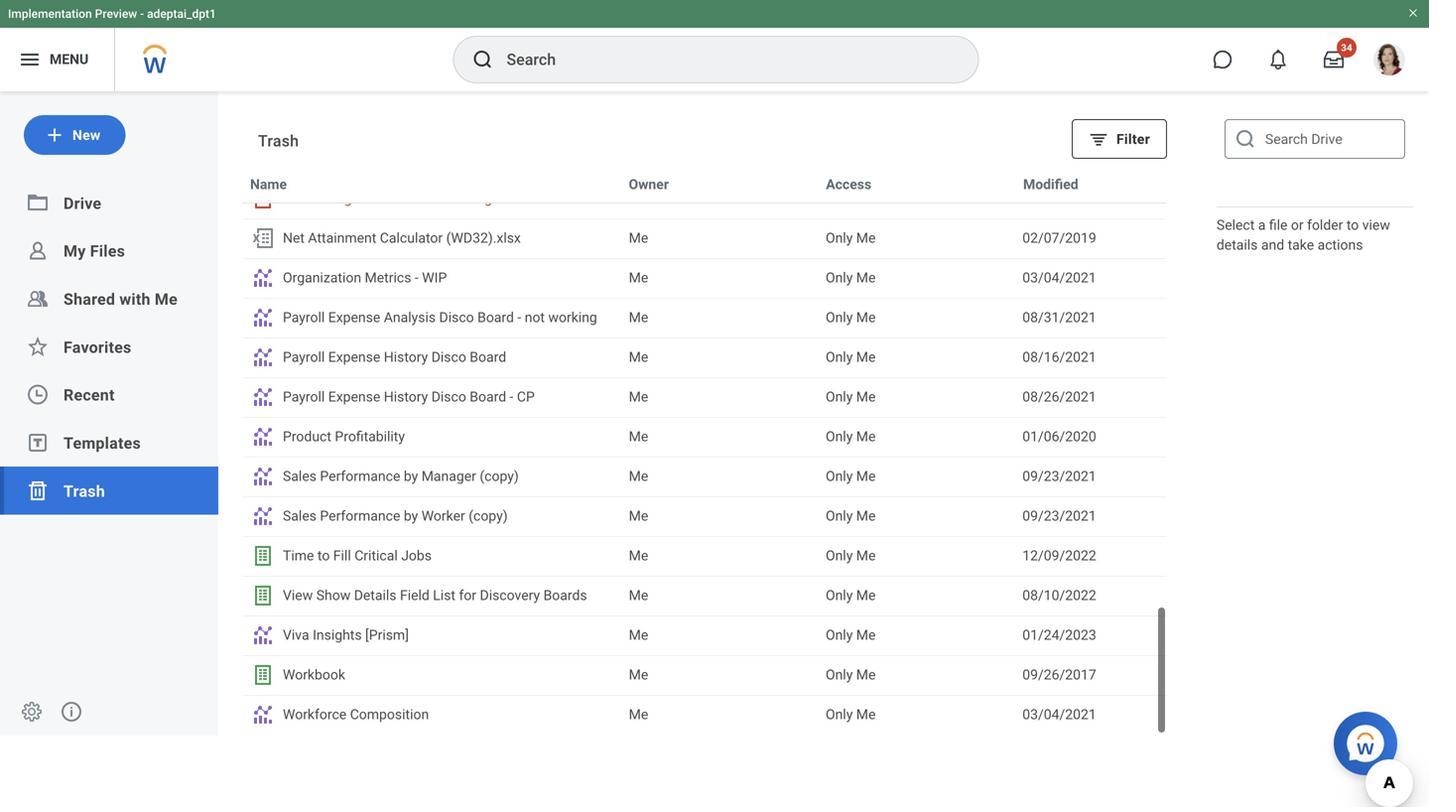 Task type: vqa. For each thing, say whether or not it's contained in the screenshot.
Me cell related to Workbook
yes



Task type: locate. For each thing, give the bounding box(es) containing it.
1 only me from the top
[[826, 230, 876, 246]]

view
[[283, 587, 313, 604]]

only me for payroll expense analysis disco board - not working
[[826, 309, 876, 326]]

disco down wip
[[439, 309, 474, 326]]

sales for sales performance by manager (copy)
[[283, 468, 317, 484]]

0 vertical spatial board
[[478, 309, 514, 326]]

2 vertical spatial expense
[[328, 389, 381, 405]]

3 payroll from the top
[[283, 389, 325, 405]]

2 performance from the top
[[320, 508, 400, 524]]

11 row from the top
[[242, 576, 1168, 616]]

board down payroll expense analysis disco board - not working
[[470, 349, 506, 365]]

1 vertical spatial by
[[404, 508, 418, 524]]

organization metrics - wip
[[283, 270, 447, 286]]

me
[[629, 230, 649, 246], [857, 230, 876, 246], [629, 270, 649, 286], [857, 270, 876, 286], [155, 290, 178, 309], [629, 309, 649, 326], [857, 309, 876, 326], [629, 349, 649, 365], [857, 349, 876, 365], [629, 389, 649, 405], [857, 389, 876, 405], [629, 428, 649, 445], [857, 428, 876, 445], [629, 468, 649, 484], [857, 468, 876, 484], [629, 508, 649, 524], [857, 508, 876, 524], [629, 548, 649, 564], [857, 548, 876, 564], [629, 587, 649, 604], [857, 587, 876, 604], [629, 627, 649, 643], [857, 627, 876, 643], [629, 667, 649, 683], [857, 667, 876, 683], [629, 706, 649, 723], [857, 706, 876, 723]]

workbook image inside processing failed: merit modeling row
[[251, 187, 275, 210]]

menu button
[[0, 28, 114, 91]]

to left fill
[[318, 548, 330, 564]]

by
[[404, 468, 418, 484], [404, 508, 418, 524]]

row containing view show details field list for discovery boards
[[242, 576, 1168, 616]]

only for viva insights [prism]
[[826, 627, 853, 643]]

by inside the sales performance by worker (copy) link
[[404, 508, 418, 524]]

0 vertical spatial by
[[404, 468, 418, 484]]

time
[[283, 548, 314, 564]]

board left not
[[478, 309, 514, 326]]

by inside "sales performance by manager (copy)" link
[[404, 468, 418, 484]]

1 row from the top
[[242, 164, 1168, 204]]

8 me cell from the top
[[621, 497, 818, 535]]

adeptai_dpt1
[[147, 7, 216, 21]]

5 row from the top
[[242, 338, 1168, 377]]

9 row from the top
[[242, 496, 1168, 536]]

7 only me link from the top
[[826, 466, 1007, 487]]

12 only me from the top
[[826, 667, 876, 683]]

me cell for view show details field list for discovery boards
[[621, 577, 818, 615]]

only me for workbook
[[826, 667, 876, 683]]

disco
[[439, 309, 474, 326], [432, 349, 466, 365], [432, 389, 466, 405]]

11 me cell from the top
[[621, 617, 818, 654]]

6 only from the top
[[826, 428, 853, 445]]

9 only me from the top
[[826, 548, 876, 564]]

payroll inside 'link'
[[283, 389, 325, 405]]

4 row from the top
[[242, 298, 1168, 338]]

select
[[1217, 217, 1255, 233]]

1 me cell from the top
[[621, 219, 818, 257]]

8 row from the top
[[242, 457, 1168, 496]]

sales for sales performance by worker (copy)
[[283, 508, 317, 524]]

only for time to fill critical jobs
[[826, 548, 853, 564]]

2 vertical spatial board
[[470, 389, 506, 405]]

1 vertical spatial performance
[[320, 508, 400, 524]]

12 only from the top
[[826, 667, 853, 683]]

13 me cell from the top
[[621, 696, 818, 734]]

row containing time to fill critical jobs
[[242, 536, 1168, 576]]

time to fill critical jobs link
[[251, 544, 613, 568]]

trash inside item list element
[[258, 132, 299, 150]]

row containing product profitability
[[242, 417, 1168, 457]]

0 vertical spatial to
[[1347, 217, 1359, 233]]

(copy)
[[480, 468, 519, 484], [469, 508, 508, 524]]

3 me cell from the top
[[621, 299, 818, 337]]

only me link for sales performance by worker (copy)
[[826, 505, 1007, 527]]

worker
[[422, 508, 465, 524]]

6 row from the top
[[242, 377, 1168, 417]]

1 vertical spatial expense
[[328, 349, 381, 365]]

9 only from the top
[[826, 548, 853, 564]]

net attainment calculator (wd32).xlsx link
[[251, 226, 613, 250]]

7 only me from the top
[[826, 468, 876, 484]]

composition
[[350, 706, 429, 723]]

13 row from the top
[[242, 655, 1168, 695]]

performance down "profitability"
[[320, 468, 400, 484]]

only for workbook
[[826, 667, 853, 683]]

sales performance by worker (copy) link
[[251, 504, 613, 528]]

expense down organization metrics - wip
[[328, 309, 381, 326]]

product
[[283, 428, 332, 445]]

10 row from the top
[[242, 536, 1168, 576]]

sales down product
[[283, 468, 317, 484]]

only me link for workbook
[[826, 664, 1007, 686]]

only me
[[826, 230, 876, 246], [826, 270, 876, 286], [826, 309, 876, 326], [826, 349, 876, 365], [826, 389, 876, 405], [826, 428, 876, 445], [826, 468, 876, 484], [826, 508, 876, 524], [826, 548, 876, 564], [826, 587, 876, 604], [826, 627, 876, 643], [826, 667, 876, 683], [826, 706, 876, 723]]

2 09/23/2021 from the top
[[1023, 508, 1097, 524]]

2 03/04/2021 from the top
[[1023, 706, 1097, 723]]

implementation
[[8, 7, 92, 21]]

history
[[384, 349, 428, 365], [384, 389, 428, 405]]

1 03/04/2021 from the top
[[1023, 270, 1097, 286]]

user image
[[26, 239, 50, 263]]

4 only me from the top
[[826, 349, 876, 365]]

0 vertical spatial payroll
[[283, 309, 325, 326]]

workbook image for view show details field list for discovery boards
[[251, 584, 275, 608]]

02/07/2019
[[1023, 230, 1097, 246]]

attainment
[[308, 230, 377, 246]]

menu banner
[[0, 0, 1430, 91]]

me cell
[[621, 219, 818, 257], [621, 259, 818, 297], [621, 299, 818, 337], [621, 339, 818, 376], [621, 378, 818, 416], [621, 418, 818, 456], [621, 458, 818, 495], [621, 497, 818, 535], [621, 537, 818, 575], [621, 577, 818, 615], [621, 617, 818, 654], [621, 656, 818, 694], [621, 696, 818, 734]]

item list element
[[218, 0, 1191, 736]]

filter image
[[1089, 129, 1109, 149]]

03/04/2021 down 09/26/2017
[[1023, 706, 1097, 723]]

to up actions
[[1347, 217, 1359, 233]]

9 me cell from the top
[[621, 537, 818, 575]]

Search Workday  search field
[[507, 38, 938, 81]]

1 vertical spatial disco
[[432, 349, 466, 365]]

3 row from the top
[[242, 258, 1168, 298]]

1 sales from the top
[[283, 468, 317, 484]]

4 me cell from the top
[[621, 339, 818, 376]]

payroll expense history disco board - cp
[[283, 389, 535, 405]]

search image
[[1234, 127, 1258, 151]]

0 vertical spatial performance
[[320, 468, 400, 484]]

by left worker
[[404, 508, 418, 524]]

1 only me link from the top
[[826, 227, 1007, 249]]

menu
[[50, 51, 89, 68]]

profile logan mcneil image
[[1374, 44, 1406, 80]]

6 me cell from the top
[[621, 418, 818, 456]]

profitability
[[335, 428, 405, 445]]

1 vertical spatial 09/23/2021
[[1023, 508, 1097, 524]]

0 vertical spatial sales
[[283, 468, 317, 484]]

payroll expense analysis disco board - not working link
[[251, 306, 613, 330]]

1 vertical spatial to
[[318, 548, 330, 564]]

workbook
[[283, 667, 345, 683]]

only me for product profitability
[[826, 428, 876, 445]]

row containing sales performance by worker (copy)
[[242, 496, 1168, 536]]

only for net attainment calculator (wd32).xlsx
[[826, 230, 853, 246]]

only me for payroll expense history disco board - cp
[[826, 389, 876, 405]]

only
[[826, 230, 853, 246], [826, 270, 853, 286], [826, 309, 853, 326], [826, 349, 853, 365], [826, 389, 853, 405], [826, 428, 853, 445], [826, 468, 853, 484], [826, 508, 853, 524], [826, 548, 853, 564], [826, 587, 853, 604], [826, 627, 853, 643], [826, 667, 853, 683], [826, 706, 853, 723]]

1 only from the top
[[826, 230, 853, 246]]

11 only from the top
[[826, 627, 853, 643]]

13 only me from the top
[[826, 706, 876, 723]]

7 only from the top
[[826, 468, 853, 484]]

- left wip
[[415, 270, 419, 286]]

12 me cell from the top
[[621, 656, 818, 694]]

11 only me link from the top
[[826, 624, 1007, 646]]

only me for sales performance by worker (copy)
[[826, 508, 876, 524]]

board
[[478, 309, 514, 326], [470, 349, 506, 365], [470, 389, 506, 405]]

8 only me link from the top
[[826, 505, 1007, 527]]

10 only me link from the top
[[826, 585, 1007, 607]]

performance
[[320, 468, 400, 484], [320, 508, 400, 524]]

insights
[[313, 627, 362, 643]]

1 horizontal spatial cell
[[1015, 180, 1167, 217]]

1 vertical spatial (copy)
[[469, 508, 508, 524]]

discovery board image
[[251, 266, 275, 290], [251, 345, 275, 369], [251, 385, 275, 409], [251, 385, 275, 409], [251, 504, 275, 528], [251, 504, 275, 528], [251, 703, 275, 727]]

me cell for sales performance by worker (copy)
[[621, 497, 818, 535]]

3 only me link from the top
[[826, 307, 1007, 329]]

expense up the product profitability
[[328, 389, 381, 405]]

2 vertical spatial disco
[[432, 389, 466, 405]]

disco down payroll expense history disco board link
[[432, 389, 466, 405]]

0 horizontal spatial to
[[318, 548, 330, 564]]

board inside 'link'
[[470, 389, 506, 405]]

payroll for payroll expense history disco board - cp
[[283, 389, 325, 405]]

0 vertical spatial disco
[[439, 309, 474, 326]]

5 me cell from the top
[[621, 378, 818, 416]]

grid containing name
[[242, 0, 1168, 735]]

4 only me link from the top
[[826, 346, 1007, 368]]

(copy) right worker
[[469, 508, 508, 524]]

12 only me link from the top
[[826, 664, 1007, 686]]

performance for worker
[[320, 508, 400, 524]]

disco inside 'link'
[[432, 389, 466, 405]]

product profitability link
[[251, 425, 613, 449]]

to
[[1347, 217, 1359, 233], [318, 548, 330, 564]]

performance up time to fill critical jobs
[[320, 508, 400, 524]]

1 vertical spatial 03/04/2021
[[1023, 706, 1097, 723]]

0 vertical spatial (copy)
[[480, 468, 519, 484]]

search drive field
[[1225, 119, 1406, 159]]

field
[[400, 587, 430, 604]]

trash
[[258, 132, 299, 150], [64, 482, 105, 501]]

6 only me link from the top
[[826, 426, 1007, 448]]

(copy) right manager
[[480, 468, 519, 484]]

2 sales from the top
[[283, 508, 317, 524]]

(copy) for sales performance by manager (copy)
[[480, 468, 519, 484]]

2 only me link from the top
[[826, 267, 1007, 289]]

08/26/2021
[[1023, 389, 1097, 405]]

only me for payroll expense history disco board
[[826, 349, 876, 365]]

my files
[[64, 242, 125, 261]]

by left manager
[[404, 468, 418, 484]]

history up payroll expense history disco board - cp
[[384, 349, 428, 365]]

8 only from the top
[[826, 508, 853, 524]]

4 only from the top
[[826, 349, 853, 365]]

7 row from the top
[[242, 417, 1168, 457]]

processing failed: merit modeling
[[283, 190, 492, 207]]

sales
[[283, 468, 317, 484], [283, 508, 317, 524]]

only me for net attainment calculator (wd32).xlsx
[[826, 230, 876, 246]]

take
[[1288, 237, 1315, 253]]

me cell for time to fill critical jobs
[[621, 537, 818, 575]]

1 payroll from the top
[[283, 309, 325, 326]]

2 me cell from the top
[[621, 259, 818, 297]]

1 horizontal spatial trash
[[258, 132, 299, 150]]

owner button
[[625, 173, 673, 197]]

filter
[[1117, 131, 1151, 147]]

new
[[72, 127, 101, 143]]

2 payroll from the top
[[283, 349, 325, 365]]

1 performance from the top
[[320, 468, 400, 484]]

my files button
[[64, 242, 125, 261]]

select a file or folder to view details and take actions
[[1217, 217, 1391, 253]]

7 me cell from the top
[[621, 458, 818, 495]]

- left the cp
[[510, 389, 514, 405]]

by for worker
[[404, 508, 418, 524]]

1 expense from the top
[[328, 309, 381, 326]]

09/23/2021 down 01/06/2020
[[1023, 468, 1097, 484]]

0 vertical spatial history
[[384, 349, 428, 365]]

history down payroll expense history disco board
[[384, 389, 428, 405]]

trash image
[[26, 479, 50, 502]]

manager
[[422, 468, 476, 484]]

12 row from the top
[[242, 616, 1168, 655]]

1 vertical spatial history
[[384, 389, 428, 405]]

star image
[[26, 335, 50, 359]]

1 history from the top
[[384, 349, 428, 365]]

row containing workbook
[[242, 655, 1168, 695]]

08/10/2022
[[1023, 587, 1097, 604]]

files
[[90, 242, 125, 261]]

workbook image inside processing failed: merit modeling row
[[251, 187, 275, 210]]

10 only me from the top
[[826, 587, 876, 604]]

6 only me from the top
[[826, 428, 876, 445]]

history inside 'link'
[[384, 389, 428, 405]]

processing failed: merit modeling link
[[251, 187, 613, 210]]

13 only from the top
[[826, 706, 853, 723]]

owner
[[629, 176, 669, 193]]

10 me cell from the top
[[621, 577, 818, 615]]

shared with me button
[[64, 290, 178, 309]]

expense for payroll expense history disco board - cp
[[328, 389, 381, 405]]

me cell for organization metrics - wip
[[621, 259, 818, 297]]

sales performance by manager (copy) link
[[251, 465, 613, 488]]

row
[[242, 164, 1168, 204], [242, 218, 1168, 258], [242, 258, 1168, 298], [242, 298, 1168, 338], [242, 338, 1168, 377], [242, 377, 1168, 417], [242, 417, 1168, 457], [242, 457, 1168, 496], [242, 496, 1168, 536], [242, 536, 1168, 576], [242, 576, 1168, 616], [242, 616, 1168, 655], [242, 655, 1168, 695], [242, 695, 1168, 735]]

0 vertical spatial 03/04/2021
[[1023, 270, 1097, 286]]

0 vertical spatial trash
[[258, 132, 299, 150]]

03/04/2021 up 08/31/2021 in the top of the page
[[1023, 270, 1097, 286]]

favorites
[[64, 338, 132, 357]]

payroll expense history disco board link
[[251, 345, 613, 369]]

5 only me link from the top
[[826, 386, 1007, 408]]

2 history from the top
[[384, 389, 428, 405]]

only me link for view show details field list for discovery boards
[[826, 585, 1007, 607]]

with
[[120, 290, 151, 309]]

my
[[64, 242, 86, 261]]

5 only from the top
[[826, 389, 853, 405]]

2 only from the top
[[826, 270, 853, 286]]

info image
[[60, 700, 83, 724]]

2 row from the top
[[242, 218, 1168, 258]]

failed:
[[355, 190, 396, 207]]

grid
[[242, 0, 1168, 735]]

row containing sales performance by manager (copy)
[[242, 457, 1168, 496]]

14 row from the top
[[242, 695, 1168, 735]]

3 only from the top
[[826, 309, 853, 326]]

and
[[1262, 237, 1285, 253]]

fill
[[333, 548, 351, 564]]

0 horizontal spatial cell
[[621, 180, 818, 217]]

sales up the time
[[283, 508, 317, 524]]

1 horizontal spatial to
[[1347, 217, 1359, 233]]

templates
[[64, 434, 141, 453]]

cell
[[621, 180, 818, 217], [1015, 180, 1167, 217]]

1 by from the top
[[404, 468, 418, 484]]

workbook image for processing failed: merit modeling
[[251, 187, 275, 210]]

03/04/2021 for organization metrics - wip
[[1023, 270, 1097, 286]]

wip
[[422, 270, 447, 286]]

(wd32).xlsx
[[446, 230, 521, 246]]

0 vertical spatial expense
[[328, 309, 381, 326]]

11 only me from the top
[[826, 627, 876, 643]]

me cell for sales performance by manager (copy)
[[621, 458, 818, 495]]

only for organization metrics - wip
[[826, 270, 853, 286]]

only me link for payroll expense history disco board - cp
[[826, 386, 1007, 408]]

trash right 'trash' icon
[[64, 482, 105, 501]]

workbook image
[[251, 187, 275, 210], [251, 544, 275, 568], [251, 544, 275, 568], [251, 663, 275, 687]]

8 only me from the top
[[826, 508, 876, 524]]

2 expense from the top
[[328, 349, 381, 365]]

only me for view show details field list for discovery boards
[[826, 587, 876, 604]]

9 only me link from the top
[[826, 545, 1007, 567]]

row containing viva insights [prism]
[[242, 616, 1168, 655]]

2 vertical spatial payroll
[[283, 389, 325, 405]]

only for workforce composition
[[826, 706, 853, 723]]

disco down payroll expense analysis disco board - not working
[[432, 349, 466, 365]]

me cell for payroll expense analysis disco board - not working
[[621, 299, 818, 337]]

view
[[1363, 217, 1391, 233]]

only me for workforce composition
[[826, 706, 876, 723]]

- right preview
[[140, 7, 144, 21]]

workforce composition
[[283, 706, 429, 723]]

1 vertical spatial sales
[[283, 508, 317, 524]]

expense inside 'link'
[[328, 389, 381, 405]]

only me for time to fill critical jobs
[[826, 548, 876, 564]]

13 only me link from the top
[[826, 704, 1007, 726]]

net attainment calculator (wd32).xlsx
[[283, 230, 521, 246]]

discovery board image
[[251, 266, 275, 290], [251, 306, 275, 330], [251, 306, 275, 330], [251, 345, 275, 369], [251, 425, 275, 449], [251, 425, 275, 449], [251, 465, 275, 488], [251, 465, 275, 488], [251, 623, 275, 647], [251, 623, 275, 647], [251, 703, 275, 727]]

09/23/2021 up 12/09/2022
[[1023, 508, 1097, 524]]

3 expense from the top
[[328, 389, 381, 405]]

1 09/23/2021 from the top
[[1023, 468, 1097, 484]]

workbook image
[[251, 187, 275, 210], [251, 584, 275, 608], [251, 584, 275, 608], [251, 663, 275, 687]]

history for payroll expense history disco board - cp
[[384, 389, 428, 405]]

folder open image
[[26, 191, 50, 215]]

2 only me from the top
[[826, 270, 876, 286]]

payroll for payroll expense analysis disco board - not working
[[283, 309, 325, 326]]

board left the cp
[[470, 389, 506, 405]]

10 only from the top
[[826, 587, 853, 604]]

a
[[1259, 217, 1266, 233]]

5 only me from the top
[[826, 389, 876, 405]]

templates button
[[64, 434, 141, 453]]

0 vertical spatial 09/23/2021
[[1023, 468, 1097, 484]]

boards
[[544, 587, 587, 604]]

expense for payroll expense history disco board
[[328, 349, 381, 365]]

2 by from the top
[[404, 508, 418, 524]]

document image
[[251, 226, 275, 250], [251, 226, 275, 250]]

3 only me from the top
[[826, 309, 876, 326]]

1 vertical spatial payroll
[[283, 349, 325, 365]]

to inside select a file or folder to view details and take actions
[[1347, 217, 1359, 233]]

09/23/2021
[[1023, 468, 1097, 484], [1023, 508, 1097, 524]]

0 horizontal spatial trash
[[64, 482, 105, 501]]

expense up payroll expense history disco board - cp
[[328, 349, 381, 365]]

trash up the name
[[258, 132, 299, 150]]



Task type: describe. For each thing, give the bounding box(es) containing it.
only me link for payroll expense analysis disco board - not working
[[826, 307, 1007, 329]]

only me for organization metrics - wip
[[826, 270, 876, 286]]

[prism]
[[365, 627, 409, 643]]

view show details field list for discovery boards link
[[251, 584, 613, 608]]

me cell for workforce composition
[[621, 696, 818, 734]]

09/23/2021 for sales performance by worker (copy)
[[1023, 508, 1097, 524]]

search image
[[471, 48, 495, 71]]

viva
[[283, 627, 309, 643]]

me cell for product profitability
[[621, 418, 818, 456]]

view show details field list for discovery boards
[[283, 587, 587, 604]]

plus image
[[45, 125, 65, 145]]

only me link for viva insights [prism]
[[826, 624, 1007, 646]]

1 cell from the left
[[621, 180, 818, 217]]

only me link for workforce composition
[[826, 704, 1007, 726]]

trash button
[[64, 482, 105, 501]]

me cell for payroll expense history disco board
[[621, 339, 818, 376]]

34
[[1342, 42, 1353, 54]]

modeling
[[435, 190, 492, 207]]

row containing payroll expense history disco board
[[242, 338, 1168, 377]]

by for manager
[[404, 468, 418, 484]]

to inside row
[[318, 548, 330, 564]]

gear image
[[20, 700, 44, 724]]

me cell for net attainment calculator (wd32).xlsx
[[621, 219, 818, 257]]

row containing organization metrics - wip
[[242, 258, 1168, 298]]

payroll for payroll expense history disco board
[[283, 349, 325, 365]]

only for payroll expense history disco board
[[826, 349, 853, 365]]

organization metrics - wip link
[[251, 266, 613, 290]]

- left not
[[518, 309, 521, 326]]

favorites button
[[64, 338, 132, 357]]

or
[[1292, 217, 1304, 233]]

workbook image for workbook
[[251, 663, 275, 687]]

sales performance by worker (copy)
[[283, 508, 508, 524]]

justify image
[[18, 48, 42, 71]]

- inside menu 'banner'
[[140, 7, 144, 21]]

shared
[[64, 290, 115, 309]]

only me link for product profitability
[[826, 426, 1007, 448]]

workforce composition link
[[251, 703, 613, 727]]

grid inside item list element
[[242, 0, 1168, 735]]

expense for payroll expense analysis disco board - not working
[[328, 309, 381, 326]]

workbook image for processing failed: merit modeling
[[251, 187, 275, 210]]

notifications large image
[[1269, 50, 1289, 69]]

34 button
[[1312, 38, 1357, 81]]

time to fill critical jobs
[[283, 548, 432, 564]]

implementation preview -   adeptai_dpt1
[[8, 7, 216, 21]]

1 vertical spatial trash
[[64, 482, 105, 501]]

actions
[[1318, 237, 1364, 253]]

merit
[[399, 190, 431, 207]]

row containing name
[[242, 164, 1168, 204]]

only for payroll expense history disco board - cp
[[826, 389, 853, 405]]

2 cell from the left
[[1015, 180, 1167, 217]]

critical
[[355, 548, 398, 564]]

drive
[[64, 194, 102, 213]]

access
[[826, 176, 872, 193]]

board for not
[[478, 309, 514, 326]]

1 vertical spatial board
[[470, 349, 506, 365]]

only for view show details field list for discovery boards
[[826, 587, 853, 604]]

row containing payroll expense analysis disco board - not working
[[242, 298, 1168, 338]]

jobs
[[401, 548, 432, 564]]

modified
[[1024, 176, 1079, 193]]

workbook link
[[251, 663, 613, 687]]

inbox large image
[[1324, 50, 1344, 69]]

file
[[1270, 217, 1288, 233]]

only me link for net attainment calculator (wd32).xlsx
[[826, 227, 1007, 249]]

recent
[[64, 386, 115, 405]]

disco for cp
[[432, 389, 466, 405]]

viva insights [prism]
[[283, 627, 409, 643]]

folder
[[1308, 217, 1344, 233]]

(copy) for sales performance by worker (copy)
[[469, 508, 508, 524]]

only me link for sales performance by manager (copy)
[[826, 466, 1007, 487]]

only me link for organization metrics - wip
[[826, 267, 1007, 289]]

calculator
[[380, 230, 443, 246]]

history for payroll expense history disco board
[[384, 349, 428, 365]]

shared with me
[[64, 290, 178, 309]]

row containing payroll expense history disco board - cp
[[242, 377, 1168, 417]]

only for sales performance by manager (copy)
[[826, 468, 853, 484]]

show
[[316, 587, 351, 604]]

only me link for payroll expense history disco board
[[826, 346, 1007, 368]]

not
[[525, 309, 545, 326]]

viva insights [prism] link
[[251, 623, 613, 647]]

discovery
[[480, 587, 540, 604]]

new button
[[24, 115, 126, 155]]

close environment banner image
[[1408, 7, 1420, 19]]

filter button
[[1072, 119, 1168, 159]]

08/16/2021
[[1023, 349, 1097, 365]]

details
[[354, 587, 397, 604]]

recent button
[[64, 386, 115, 405]]

shared with me image
[[26, 287, 50, 311]]

only me for sales performance by manager (copy)
[[826, 468, 876, 484]]

workforce
[[283, 706, 347, 723]]

disco for not
[[439, 309, 474, 326]]

name
[[250, 176, 287, 193]]

list
[[433, 587, 456, 604]]

09/26/2017
[[1023, 667, 1097, 683]]

08/31/2021
[[1023, 309, 1097, 326]]

payroll expense history disco board - cp link
[[251, 385, 613, 409]]

me cell for viva insights [prism]
[[621, 617, 818, 654]]

01/24/2023
[[1023, 627, 1097, 643]]

organization
[[283, 270, 361, 286]]

product profitability
[[283, 428, 405, 445]]

payroll expense history disco board
[[283, 349, 506, 365]]

only me link for time to fill critical jobs
[[826, 545, 1007, 567]]

only for sales performance by worker (copy)
[[826, 508, 853, 524]]

only for payroll expense analysis disco board - not working
[[826, 309, 853, 326]]

workbook image for time to fill critical jobs
[[251, 544, 275, 568]]

performance for manager
[[320, 468, 400, 484]]

net
[[283, 230, 305, 246]]

metrics
[[365, 270, 411, 286]]

sales performance by manager (copy)
[[283, 468, 519, 484]]

- inside 'link'
[[510, 389, 514, 405]]

drive button
[[64, 194, 102, 213]]

clock image
[[26, 383, 50, 407]]

processing
[[283, 190, 352, 207]]

processing failed: merit modeling row
[[242, 179, 1168, 218]]

03/04/2021 for workforce composition
[[1023, 706, 1097, 723]]

for
[[459, 587, 477, 604]]

workbook image for workbook
[[251, 663, 275, 687]]

only for product profitability
[[826, 428, 853, 445]]

board for cp
[[470, 389, 506, 405]]

me cell for workbook
[[621, 656, 818, 694]]

me cell for payroll expense history disco board - cp
[[621, 378, 818, 416]]

row containing workforce composition
[[242, 695, 1168, 735]]

01/06/2020
[[1023, 428, 1097, 445]]

row containing net attainment calculator (wd32).xlsx
[[242, 218, 1168, 258]]

analysis
[[384, 309, 436, 326]]

only me for viva insights [prism]
[[826, 627, 876, 643]]

09/23/2021 for sales performance by manager (copy)
[[1023, 468, 1097, 484]]

working
[[548, 309, 597, 326]]



